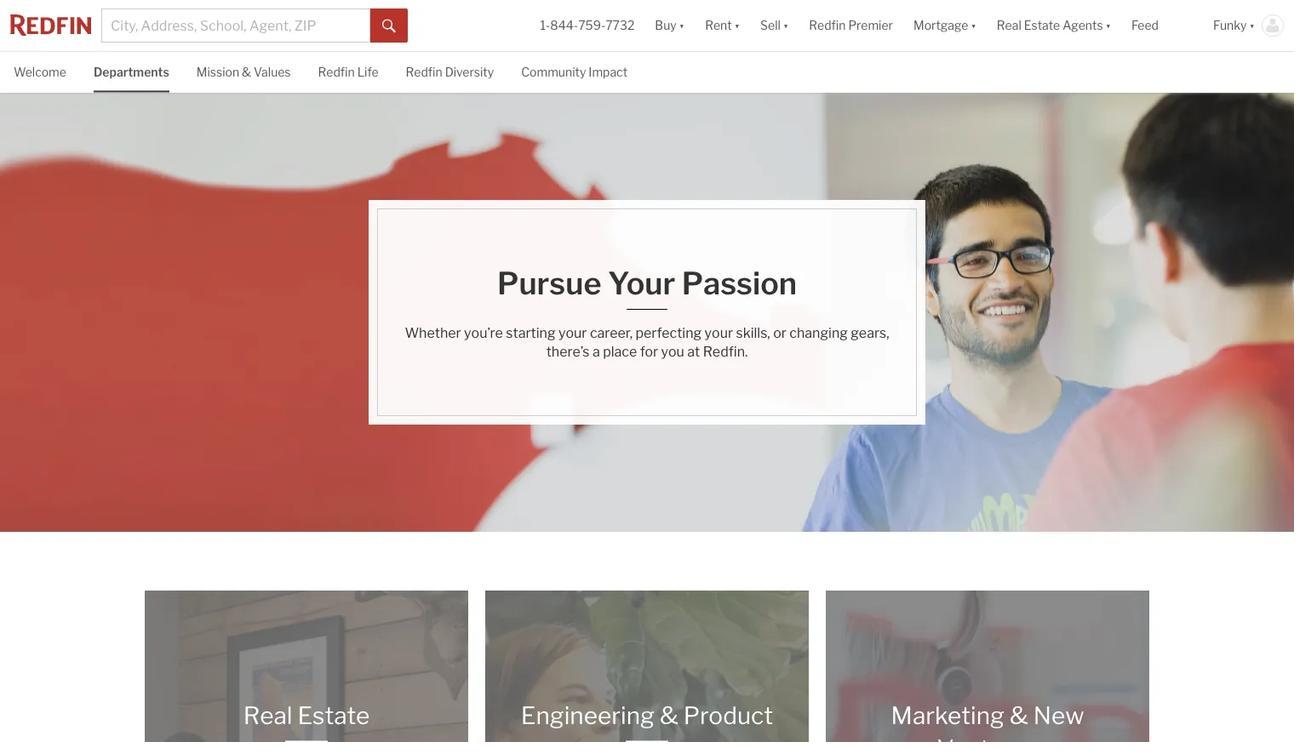 Task type: describe. For each thing, give the bounding box(es) containing it.
real estate agents ▾ link
[[997, 0, 1112, 51]]

mission & values link
[[197, 52, 291, 91]]

redfin life
[[318, 65, 379, 80]]

759-
[[578, 18, 606, 33]]

for
[[640, 343, 658, 360]]

real estate agents ▾
[[997, 18, 1112, 33]]

redfin diversity link
[[406, 52, 494, 91]]

2 your from the left
[[705, 325, 733, 341]]

departments link
[[94, 52, 169, 91]]

redfin for redfin premier
[[809, 18, 846, 33]]

estate for real estate agents ▾
[[1024, 18, 1061, 33]]

product
[[684, 702, 773, 731]]

premier
[[849, 18, 893, 33]]

engineering & product
[[521, 702, 773, 731]]

community impact link
[[521, 52, 628, 91]]

passion
[[682, 264, 797, 302]]

changing
[[790, 325, 848, 341]]

▾ for funky ▾
[[1250, 18, 1255, 33]]

1 your from the left
[[559, 325, 587, 341]]

City, Address, School, Agent, ZIP search field
[[101, 9, 371, 43]]

there's
[[547, 343, 590, 360]]

redfin diversity
[[406, 65, 494, 80]]

buy ▾ button
[[655, 0, 685, 51]]

▾ for rent ▾
[[735, 18, 740, 33]]

real for real estate
[[243, 702, 293, 731]]

at
[[688, 343, 700, 360]]

redfin premier
[[809, 18, 893, 33]]

1-844-759-7732 link
[[540, 18, 635, 33]]

whether
[[405, 325, 461, 341]]

you
[[661, 343, 685, 360]]

engineering & product link
[[477, 587, 818, 743]]

funky
[[1214, 18, 1247, 33]]

rent ▾ button
[[705, 0, 740, 51]]

impact
[[589, 65, 628, 80]]

▾ for buy ▾
[[679, 18, 685, 33]]

place
[[603, 343, 637, 360]]

estate for real estate
[[298, 702, 370, 731]]

real for real estate agents ▾
[[997, 18, 1022, 33]]

marketing & new ventures
[[891, 702, 1085, 743]]

5 ▾ from the left
[[1106, 18, 1112, 33]]

agents
[[1063, 18, 1103, 33]]

diversity
[[445, 65, 494, 80]]

1-
[[540, 18, 550, 33]]

perfecting
[[636, 325, 702, 341]]

gears,
[[851, 325, 890, 341]]

sell
[[761, 18, 781, 33]]

redfin for redfin life
[[318, 65, 355, 80]]

mortgage ▾
[[914, 18, 977, 33]]

community impact
[[521, 65, 628, 80]]



Task type: locate. For each thing, give the bounding box(es) containing it.
4 ▾ from the left
[[971, 18, 977, 33]]

real estate agents ▾ button
[[987, 0, 1122, 51]]

real estate link
[[136, 587, 477, 743]]

redfin left "premier"
[[809, 18, 846, 33]]

redfin left life
[[318, 65, 355, 80]]

& for product
[[660, 702, 679, 731]]

pursue your passion
[[497, 264, 797, 302]]

1 horizontal spatial real
[[997, 18, 1022, 33]]

▾ right sell
[[783, 18, 789, 33]]

feed button
[[1122, 0, 1204, 51]]

▾ for mortgage ▾
[[971, 18, 977, 33]]

sell ▾ button
[[750, 0, 799, 51]]

0 vertical spatial estate
[[1024, 18, 1061, 33]]

redfin inside redfin premier button
[[809, 18, 846, 33]]

redfin for redfin diversity
[[406, 65, 443, 80]]

your
[[608, 264, 676, 302]]

pursue
[[497, 264, 602, 302]]

rent ▾
[[705, 18, 740, 33]]

engineering
[[521, 702, 655, 731]]

life
[[357, 65, 379, 80]]

1 horizontal spatial &
[[660, 702, 679, 731]]

sell ▾
[[761, 18, 789, 33]]

community
[[521, 65, 586, 80]]

starting
[[506, 325, 556, 341]]

marketing
[[891, 702, 1005, 731]]

& left values
[[242, 65, 251, 80]]

real estate
[[243, 702, 370, 731]]

0 horizontal spatial your
[[559, 325, 587, 341]]

▾ right funky
[[1250, 18, 1255, 33]]

real
[[997, 18, 1022, 33], [243, 702, 293, 731]]

844-
[[550, 18, 578, 33]]

marketing & new ventures link
[[818, 587, 1158, 743]]

▾ for sell ▾
[[783, 18, 789, 33]]

1 vertical spatial estate
[[298, 702, 370, 731]]

welcome
[[14, 65, 66, 80]]

& up ventures
[[1010, 702, 1029, 731]]

buy ▾
[[655, 18, 685, 33]]

estate
[[1024, 18, 1061, 33], [298, 702, 370, 731]]

2 ▾ from the left
[[735, 18, 740, 33]]

feed
[[1132, 18, 1159, 33]]

skills,
[[736, 325, 771, 341]]

redfin left diversity
[[406, 65, 443, 80]]

mortgage ▾ button
[[914, 0, 977, 51]]

1-844-759-7732
[[540, 18, 635, 33]]

ventures
[[937, 735, 1039, 743]]

submit search image
[[382, 19, 396, 33]]

1 horizontal spatial your
[[705, 325, 733, 341]]

1 vertical spatial real
[[243, 702, 293, 731]]

redfin life link
[[318, 52, 379, 91]]

mortgage
[[914, 18, 969, 33]]

& for values
[[242, 65, 251, 80]]

sell ▾ button
[[761, 0, 789, 51]]

6 ▾ from the left
[[1250, 18, 1255, 33]]

&
[[242, 65, 251, 80], [660, 702, 679, 731], [1010, 702, 1029, 731]]

redfin inside the redfin life "link"
[[318, 65, 355, 80]]

values
[[254, 65, 291, 80]]

7732
[[606, 18, 635, 33]]

2 horizontal spatial redfin
[[809, 18, 846, 33]]

departments
[[94, 65, 169, 80]]

▾ right agents
[[1106, 18, 1112, 33]]

buy
[[655, 18, 677, 33]]

0 horizontal spatial real
[[243, 702, 293, 731]]

buy ▾ button
[[645, 0, 695, 51]]

new
[[1034, 702, 1085, 731]]

mission & values
[[197, 65, 291, 80]]

0 horizontal spatial redfin
[[318, 65, 355, 80]]

& inside mission & values link
[[242, 65, 251, 80]]

mortgage ▾ button
[[904, 0, 987, 51]]

funky ▾
[[1214, 18, 1255, 33]]

1 horizontal spatial estate
[[1024, 18, 1061, 33]]

redfin premier button
[[799, 0, 904, 51]]

1 horizontal spatial redfin
[[406, 65, 443, 80]]

real inside real estate agents ▾ dropdown button
[[997, 18, 1022, 33]]

redfin
[[809, 18, 846, 33], [318, 65, 355, 80], [406, 65, 443, 80]]

& inside marketing & new ventures
[[1010, 702, 1029, 731]]

1 ▾ from the left
[[679, 18, 685, 33]]

0 horizontal spatial estate
[[298, 702, 370, 731]]

▾ right the mortgage
[[971, 18, 977, 33]]

your
[[559, 325, 587, 341], [705, 325, 733, 341]]

your up redfin.
[[705, 325, 733, 341]]

rent ▾ button
[[695, 0, 750, 51]]

welcome link
[[14, 52, 66, 91]]

redfin inside "redfin diversity" 'link'
[[406, 65, 443, 80]]

your up there's
[[559, 325, 587, 341]]

whether you're starting your career, perfecting your skills, or changing gears, there's a place for you at redfin.
[[405, 325, 890, 360]]

▾ right buy
[[679, 18, 685, 33]]

mission
[[197, 65, 239, 80]]

▾ right rent
[[735, 18, 740, 33]]

▾
[[679, 18, 685, 33], [735, 18, 740, 33], [783, 18, 789, 33], [971, 18, 977, 33], [1106, 18, 1112, 33], [1250, 18, 1255, 33]]

& left "product"
[[660, 702, 679, 731]]

0 horizontal spatial &
[[242, 65, 251, 80]]

you're
[[464, 325, 503, 341]]

redfin.
[[703, 343, 748, 360]]

0 vertical spatial real
[[997, 18, 1022, 33]]

& inside 'engineering & product' link
[[660, 702, 679, 731]]

rent
[[705, 18, 732, 33]]

or
[[774, 325, 787, 341]]

2 horizontal spatial &
[[1010, 702, 1029, 731]]

career,
[[590, 325, 633, 341]]

3 ▾ from the left
[[783, 18, 789, 33]]

estate inside dropdown button
[[1024, 18, 1061, 33]]

real inside "real estate" link
[[243, 702, 293, 731]]

a
[[593, 343, 600, 360]]

& for new
[[1010, 702, 1029, 731]]



Task type: vqa. For each thing, say whether or not it's contained in the screenshot.
▾ for Sell ▾
yes



